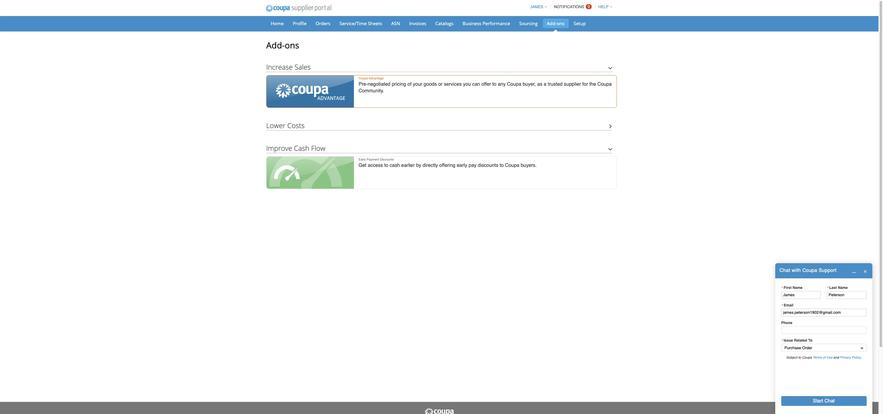 Task type: locate. For each thing, give the bounding box(es) containing it.
0 vertical spatial ons
[[557, 20, 565, 26]]

add- down 'james' link on the right of page
[[547, 20, 557, 26]]

discounts
[[380, 158, 394, 162]]

issue
[[784, 339, 793, 343]]

0 horizontal spatial of
[[407, 82, 412, 87]]

1 horizontal spatial add-ons
[[547, 20, 565, 26]]

phone
[[781, 321, 792, 326]]

* last name
[[827, 286, 848, 290]]

setup link
[[570, 19, 590, 28]]

coupa right "with"
[[802, 268, 817, 274]]

* inside "* last name"
[[827, 286, 829, 290]]

* left email at the right bottom
[[782, 304, 783, 308]]

0 horizontal spatial ons
[[285, 39, 299, 51]]

lower costs
[[266, 121, 305, 131]]

of left your
[[407, 82, 412, 87]]

to left any
[[492, 82, 496, 87]]

name
[[793, 286, 803, 290], [838, 286, 848, 290]]

1 horizontal spatial coupa supplier portal image
[[424, 409, 454, 415]]

to inside coupa advantage pre-negotiated pricing of your goods or services you can offer to any coupa buyer, as a trusted supplier for the coupa community.
[[492, 82, 496, 87]]

email
[[784, 304, 793, 308]]

invoices
[[409, 20, 426, 26]]

chat
[[780, 268, 790, 274]]

of left use
[[823, 356, 826, 360]]

cash
[[294, 144, 309, 153]]

coupa supplier portal image
[[262, 1, 335, 16], [424, 409, 454, 415]]

to inside chat with coupa support dialog
[[798, 356, 801, 360]]

policy
[[852, 356, 861, 360]]

orders link
[[312, 19, 334, 28]]

add- down home
[[266, 39, 285, 51]]

* inside * first name
[[782, 286, 783, 290]]

1 vertical spatial add-
[[266, 39, 285, 51]]

add-
[[547, 20, 557, 26], [266, 39, 285, 51]]

add-ons down notifications
[[547, 20, 565, 26]]

0 horizontal spatial name
[[793, 286, 803, 290]]

coupa
[[359, 76, 368, 80], [507, 82, 521, 87], [597, 82, 612, 87], [505, 163, 519, 168], [802, 268, 817, 274], [802, 356, 812, 360]]

coupa up pre-
[[359, 76, 368, 80]]

add-ons
[[547, 20, 565, 26], [266, 39, 299, 51]]

1 vertical spatial of
[[823, 356, 826, 360]]

of
[[407, 82, 412, 87], [823, 356, 826, 360]]

directly
[[423, 163, 438, 168]]

* for email
[[782, 304, 783, 308]]

goods
[[424, 82, 437, 87]]

0 vertical spatial of
[[407, 82, 412, 87]]

navigation
[[527, 1, 612, 13]]

* email
[[782, 304, 793, 308]]

lower
[[266, 121, 286, 131]]

any
[[498, 82, 506, 87]]

to right discounts on the top of the page
[[500, 163, 504, 168]]

none field inside chat with coupa support dialog
[[781, 345, 867, 353]]

add-ons link
[[543, 19, 568, 28]]

None text field
[[781, 292, 821, 300], [827, 292, 867, 300], [781, 309, 867, 317], [781, 292, 821, 300], [827, 292, 867, 300], [781, 309, 867, 317]]

service/time sheets
[[340, 20, 382, 26]]

privacy
[[840, 356, 851, 360]]

offering
[[439, 163, 455, 168]]

related
[[794, 339, 807, 343]]

name right last
[[838, 286, 848, 290]]

* inside * email
[[782, 304, 783, 308]]

0 horizontal spatial coupa supplier portal image
[[262, 1, 335, 16]]

negotiated
[[368, 82, 390, 87]]

1 name from the left
[[793, 286, 803, 290]]

* left first
[[782, 286, 783, 290]]

business performance link
[[459, 19, 514, 28]]

1 horizontal spatial add-
[[547, 20, 557, 26]]

catalogs link
[[431, 19, 457, 28]]

use
[[827, 356, 833, 360]]

sales
[[295, 62, 311, 72]]

supplier
[[564, 82, 581, 87]]

ons down notifications
[[557, 20, 565, 26]]

last
[[829, 286, 837, 290]]

to
[[492, 82, 496, 87], [384, 163, 388, 168], [500, 163, 504, 168], [798, 356, 801, 360]]

None field
[[781, 345, 867, 353]]

add-ons up increase
[[266, 39, 299, 51]]

0 vertical spatial add-ons
[[547, 20, 565, 26]]

the
[[589, 82, 596, 87]]

ons up increase sales
[[285, 39, 299, 51]]

coupa advantage pre-negotiated pricing of your goods or services you can offer to any coupa buyer, as a trusted supplier for the coupa community.
[[359, 76, 612, 94]]

0
[[588, 4, 590, 9]]

privacy policy link
[[840, 356, 861, 360]]

buyer,
[[523, 82, 536, 87]]

home
[[271, 20, 284, 26]]

improve
[[266, 144, 292, 153]]

of inside chat with coupa support dialog
[[823, 356, 826, 360]]

0 horizontal spatial text default image
[[852, 270, 856, 273]]

* left last
[[827, 286, 829, 290]]

discounts
[[478, 163, 498, 168]]

* first name
[[782, 286, 803, 290]]

ons
[[557, 20, 565, 26], [285, 39, 299, 51]]

help link
[[596, 5, 612, 9]]

2 name from the left
[[838, 286, 848, 290]]

business
[[463, 20, 481, 26]]

payment
[[367, 158, 379, 162]]

1 vertical spatial add-ons
[[266, 39, 299, 51]]

1 horizontal spatial of
[[823, 356, 826, 360]]

1 horizontal spatial name
[[838, 286, 848, 290]]

coupa left terms
[[802, 356, 812, 360]]

*
[[782, 286, 783, 290], [827, 286, 829, 290], [782, 304, 783, 308], [782, 339, 783, 343]]

james
[[530, 5, 543, 9]]

Select Issue text field
[[781, 345, 867, 353]]

* inside * issue related to
[[782, 339, 783, 343]]

name right first
[[793, 286, 803, 290]]

None button
[[781, 397, 867, 407]]

text default image
[[852, 270, 856, 273], [863, 270, 867, 274]]

notifications
[[554, 5, 584, 9]]

* for last
[[827, 286, 829, 290]]

to right subject
[[798, 356, 801, 360]]

first
[[784, 286, 792, 290]]

chat with coupa support dialog
[[775, 264, 872, 415]]

0 vertical spatial add-
[[547, 20, 557, 26]]

coupa left buyers.
[[505, 163, 519, 168]]

* left the issue
[[782, 339, 783, 343]]



Task type: vqa. For each thing, say whether or not it's contained in the screenshot.
the Admin "link"
no



Task type: describe. For each thing, give the bounding box(es) containing it.
1 vertical spatial ons
[[285, 39, 299, 51]]

profile link
[[289, 19, 310, 28]]

0 vertical spatial coupa supplier portal image
[[262, 1, 335, 16]]

increase
[[266, 62, 293, 72]]

terms of use link
[[813, 356, 833, 360]]

coupa inside early payment discounts get access to cash earlier by directly offering early pay discounts to coupa buyers.
[[505, 163, 519, 168]]

as
[[537, 82, 542, 87]]

name for last name
[[838, 286, 848, 290]]

1 horizontal spatial text default image
[[863, 270, 867, 274]]

* for first
[[782, 286, 783, 290]]

invoices link
[[405, 19, 430, 28]]

business performance
[[463, 20, 510, 26]]

support
[[819, 268, 837, 274]]

navigation containing notifications 0
[[527, 1, 612, 13]]

catalogs
[[435, 20, 454, 26]]

to down discounts
[[384, 163, 388, 168]]

service/time sheets link
[[336, 19, 386, 28]]

home link
[[267, 19, 288, 28]]

none button inside chat with coupa support dialog
[[781, 397, 867, 407]]

early payment discounts get access to cash earlier by directly offering early pay discounts to coupa buyers.
[[359, 158, 537, 168]]

or
[[438, 82, 443, 87]]

profile
[[293, 20, 307, 26]]

chat with coupa support
[[780, 268, 837, 274]]

earlier
[[401, 163, 415, 168]]

subject to coupa terms of use and privacy policy .
[[786, 356, 861, 360]]

james link
[[527, 5, 547, 9]]

costs
[[287, 121, 305, 131]]

improve cash flow
[[266, 144, 325, 153]]

community.
[[359, 88, 384, 94]]

your
[[413, 82, 422, 87]]

subject
[[786, 356, 797, 360]]

* issue related to
[[782, 339, 812, 343]]

increase sales
[[266, 62, 311, 72]]

early
[[457, 163, 467, 168]]

name for first name
[[793, 286, 803, 290]]

pre-
[[359, 82, 368, 87]]

terms
[[813, 356, 822, 360]]

Phone telephone field
[[781, 327, 867, 335]]

sourcing link
[[515, 19, 542, 28]]

flow
[[311, 144, 325, 153]]

orders
[[316, 20, 330, 26]]

asn
[[391, 20, 400, 26]]

.
[[861, 356, 861, 360]]

and
[[833, 356, 839, 360]]

offer
[[481, 82, 491, 87]]

access
[[368, 163, 383, 168]]

you
[[463, 82, 471, 87]]

0 horizontal spatial add-ons
[[266, 39, 299, 51]]

0 horizontal spatial add-
[[266, 39, 285, 51]]

for
[[582, 82, 588, 87]]

of inside coupa advantage pre-negotiated pricing of your goods or services you can offer to any coupa buyer, as a trusted supplier for the coupa community.
[[407, 82, 412, 87]]

get
[[359, 163, 366, 168]]

by
[[416, 163, 421, 168]]

* for issue
[[782, 339, 783, 343]]

advantage
[[369, 76, 384, 80]]

help
[[598, 5, 609, 9]]

trusted
[[548, 82, 563, 87]]

a
[[544, 82, 546, 87]]

service/time
[[340, 20, 367, 26]]

sheets
[[368, 20, 382, 26]]

coupa right any
[[507, 82, 521, 87]]

performance
[[483, 20, 510, 26]]

cash
[[390, 163, 400, 168]]

asn link
[[387, 19, 404, 28]]

pricing
[[392, 82, 406, 87]]

1 vertical spatial coupa supplier portal image
[[424, 409, 454, 415]]

to
[[808, 339, 812, 343]]

notifications 0
[[554, 4, 590, 9]]

sourcing
[[519, 20, 538, 26]]

buyers.
[[521, 163, 537, 168]]

pay
[[469, 163, 476, 168]]

early
[[359, 158, 366, 162]]

services
[[444, 82, 462, 87]]

1 horizontal spatial ons
[[557, 20, 565, 26]]

coupa right the
[[597, 82, 612, 87]]

can
[[472, 82, 480, 87]]

with
[[792, 268, 801, 274]]

setup
[[574, 20, 586, 26]]



